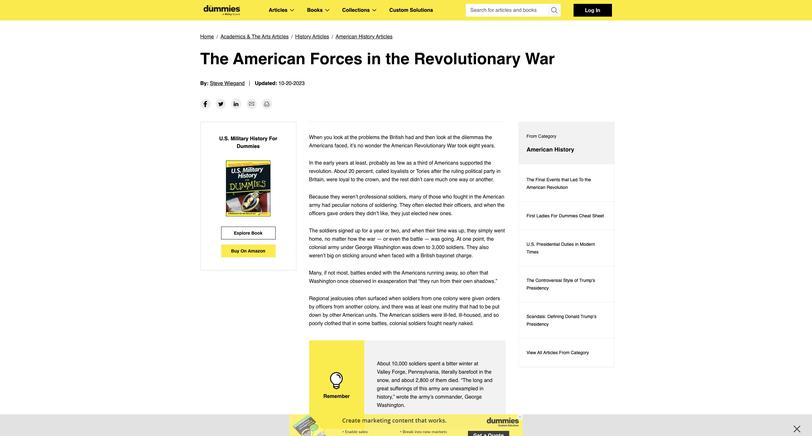 Task type: describe. For each thing, give the bounding box(es) containing it.
army inside the soldiers signed up for a year or two, and when their time was up, they simply went home, no matter how the war — or even the battle — was going. at one point, the colonial army under george washington was down to 3,000 soldiers. they also weren't big on sticking around when faced with a british bayonet charge.
[[328, 245, 339, 251]]

the for the final events that led to the american revolution
[[527, 177, 535, 183]]

much
[[435, 177, 448, 183]]

faced
[[392, 253, 405, 259]]

scandals: defining donald trump's presidency
[[527, 315, 597, 327]]

soldiering.
[[375, 203, 398, 209]]

2 — from the left
[[425, 237, 430, 242]]

open article categories image
[[290, 9, 294, 12]]

colony
[[443, 296, 458, 302]]

at
[[457, 237, 462, 242]]

in inside regional jealousies often surfaced when soldiers from one colony were given orders by officers from another colony, and there was at least one mutiny that had to be put down by other american units. the american soldiers were ill-fed, ill-housed, and so poorly clothed that in some battles, colonial soldiers fought nearly naked.
[[353, 321, 357, 327]]

professional
[[360, 194, 387, 200]]

1 horizontal spatial by
[[323, 313, 328, 319]]

british inside the soldiers signed up for a year or two, and when their time was up, they simply went home, no matter how the war — or even the battle — was going. at one point, the colonial army under george washington was down to 3,000 soldiers. they also weren't big on sticking around when faced with a british bayonet charge.
[[421, 253, 435, 259]]

1 vertical spatial advertisement region
[[290, 415, 523, 437]]

about inside about 10,000 soldiers spent a bitter winter at valley forge, pennsylvania, literally barefoot in the snow, and about 2,800 of them died. "the long and great sufferings of this army are unexampled in history," wrote the army's commander, george washington.
[[377, 362, 391, 367]]

style
[[564, 278, 573, 283]]

the controversial style of trump's presidency
[[527, 278, 596, 291]]

to inside in the early years at least, probably as few as a third of americans supported the revolution. about 20 percent, called loyalists or tories after the ruling political party in britain, were loyal to the crown, and the rest didn't care much one way or another.
[[351, 177, 355, 183]]

with inside many, if not most, battles ended with the americans running away, so often that washington once observed in exasperation that "they run from their own shadows."
[[383, 271, 392, 276]]

eight
[[469, 143, 480, 149]]

so inside many, if not most, battles ended with the americans running away, so often that washington once observed in exasperation that "they run from their own shadows."
[[460, 271, 466, 276]]

this
[[420, 387, 427, 392]]

1 — from the left
[[377, 237, 382, 242]]

home link
[[200, 33, 214, 41]]

or left the even
[[384, 237, 388, 242]]

or right way
[[470, 177, 474, 183]]

log in
[[585, 7, 601, 13]]

10,000
[[392, 362, 408, 367]]

one inside the soldiers signed up for a year or two, and when their time was up, they simply went home, no matter how the war — or even the battle — was going. at one point, the colonial army under george washington was down to 3,000 soldiers. they also weren't big on sticking around when faced with a british bayonet charge.
[[463, 237, 472, 242]]

two,
[[391, 228, 401, 234]]

under
[[341, 245, 354, 251]]

new
[[429, 211, 439, 217]]

of inside in the early years at least, probably as few as a third of americans supported the revolution. about 20 percent, called loyalists or tories after the ruling political party in britain, were loyal to the crown, and the rest didn't care much one way or another.
[[429, 160, 433, 166]]

cheat
[[579, 214, 591, 219]]

often inside regional jealousies often surfaced when soldiers from one colony were given orders by officers from another colony, and there was at least one mutiny that had to be put down by other american units. the american soldiers were ill-fed, ill-housed, and so poorly clothed that in some battles, colonial soldiers fought nearly naked.
[[355, 296, 367, 302]]

given
[[472, 296, 484, 302]]

when inside because they weren't professional soldiers, many of those who fought in the american army had peculiar notions of soldiering. they often elected their officers, and when the officers gave orders they didn't like, they just elected new ones.
[[484, 203, 496, 209]]

even
[[390, 237, 401, 242]]

nearly
[[443, 321, 457, 327]]

they inside the soldiers signed up for a year or two, and when their time was up, they simply went home, no matter how the war — or even the battle — was going. at one point, the colonial army under george washington was down to 3,000 soldiers. they also weren't big on sticking around when faced with a british bayonet charge.
[[467, 228, 477, 234]]

that right clothed
[[343, 321, 351, 327]]

view all articles from category
[[527, 351, 589, 356]]

the inside regional jealousies often surfaced when soldiers from one colony were given orders by officers from another colony, and there was at least one mutiny that had to be put down by other american units. the american soldiers were ill-fed, ill-housed, and so poorly clothed that in some battles, colonial soldiers fought nearly naked.
[[379, 313, 388, 319]]

charge.
[[456, 253, 473, 259]]

at inside about 10,000 soldiers spent a bitter winter at valley forge, pennsylvania, literally barefoot in the snow, and about 2,800 of them died. "the long and great sufferings of this army are unexampled in history," wrote the army's commander, george washington.
[[474, 362, 479, 367]]

u.s. presidential duties in modern times link
[[519, 231, 615, 267]]

to
[[579, 177, 584, 183]]

surfaced
[[368, 296, 388, 302]]

the inside many, if not most, battles ended with the americans running away, so often that washington once observed in exasperation that "they run from their own shadows."
[[393, 271, 401, 276]]

buy on amazon link
[[221, 245, 276, 258]]

u.s. presidential duties in modern times
[[527, 242, 595, 255]]

the right &
[[252, 34, 261, 40]]

about 10,000 soldiers spent a bitter winter at valley forge, pennsylvania, literally barefoot in the snow, and about 2,800 of them died. "the long and great sufferings of this army are unexampled in history," wrote the army's commander, george washington.
[[377, 362, 493, 409]]

events
[[547, 177, 561, 183]]

articles right 'all'
[[544, 351, 558, 356]]

and inside because they weren't professional soldiers, many of those who fought in the american army had peculiar notions of soldiering. they often elected their officers, and when the officers gave orders they didn't like, they just elected new ones.
[[474, 203, 483, 209]]

and down be
[[484, 313, 492, 319]]

they left just on the top
[[391, 211, 401, 217]]

also
[[480, 245, 489, 251]]

george inside about 10,000 soldiers spent a bitter winter at valley forge, pennsylvania, literally barefoot in the snow, and about 2,800 of them died. "the long and great sufferings of this army are unexampled in history," wrote the army's commander, george washington.
[[465, 395, 482, 401]]

didn't inside because they weren't professional soldiers, many of those who fought in the american army had peculiar notions of soldiering. they often elected their officers, and when the officers gave orders they didn't like, they just elected new ones.
[[367, 211, 379, 217]]

third
[[418, 160, 428, 166]]

the final events that led to the american revolution link
[[519, 166, 615, 202]]

not
[[328, 271, 335, 276]]

and down forge,
[[392, 378, 400, 384]]

run
[[432, 279, 439, 285]]

many, if not most, battles ended with the americans running away, so often that washington once observed in exasperation that "they run from their own shadows."
[[309, 271, 498, 285]]

1 look from the left
[[334, 135, 343, 141]]

revolutionary inside when you look at the problems the british had and then look at the dilemmas the americans faced, it's no wonder the american revolutionary war took eight years.
[[415, 143, 446, 149]]

many,
[[309, 271, 323, 276]]

tories
[[416, 169, 430, 175]]

custom
[[390, 7, 409, 13]]

americans inside in the early years at least, probably as few as a third of americans supported the revolution. about 20 percent, called loyalists or tories after the ruling political party in britain, were loyal to the crown, and the rest didn't care much one way or another.
[[435, 160, 459, 166]]

ones.
[[440, 211, 453, 217]]

crown,
[[365, 177, 380, 183]]

units.
[[366, 313, 378, 319]]

had inside regional jealousies often surfaced when soldiers from one colony were given orders by officers from another colony, and there was at least one mutiny that had to be put down by other american units. the american soldiers were ill-fed, ill-housed, and so poorly clothed that in some battles, colonial soldiers fought nearly naked.
[[470, 305, 478, 310]]

logo image
[[200, 5, 243, 16]]

were inside in the early years at least, probably as few as a third of americans supported the revolution. about 20 percent, called loyalists or tories after the ruling political party in britain, were loyal to the crown, and the rest didn't care much one way or another.
[[327, 177, 338, 183]]

weren't inside because they weren't professional soldiers, many of those who fought in the american army had peculiar notions of soldiering. they often elected their officers, and when the officers gave orders they didn't like, they just elected new ones.
[[342, 194, 358, 200]]

supported
[[460, 160, 483, 166]]

1 vertical spatial for
[[551, 214, 558, 219]]

fought inside regional jealousies often surfaced when soldiers from one colony were given orders by officers from another colony, and there was at least one mutiny that had to be put down by other american units. the american soldiers were ill-fed, ill-housed, and so poorly clothed that in some battles, colonial soldiers fought nearly naked.
[[428, 321, 442, 327]]

that up shadows."
[[480, 271, 489, 276]]

0 vertical spatial in
[[596, 7, 601, 13]]

down inside regional jealousies often surfaced when soldiers from one colony were given orders by officers from another colony, and there was at least one mutiny that had to be put down by other american units. the american soldiers were ill-fed, ill-housed, and so poorly clothed that in some battles, colonial soldiers fought nearly naked.
[[309, 313, 321, 319]]

american down the another
[[343, 313, 364, 319]]

that up housed,
[[460, 305, 468, 310]]

a down battle
[[417, 253, 419, 259]]

and left there
[[382, 305, 390, 310]]

another
[[346, 305, 363, 310]]

their inside many, if not most, battles ended with the americans running away, so often that washington once observed in exasperation that "they run from their own shadows."
[[452, 279, 462, 285]]

was up faced
[[402, 245, 411, 251]]

scandals: defining donald trump's presidency link
[[519, 303, 615, 339]]

revolution.
[[309, 169, 333, 175]]

american history
[[527, 146, 575, 153]]

presidency inside scandals: defining donald trump's presidency
[[527, 322, 549, 327]]

2 look from the left
[[437, 135, 446, 141]]

book image image
[[226, 161, 271, 217]]

unexampled
[[451, 387, 478, 392]]

Search for articles and books text field
[[466, 4, 549, 17]]

view
[[527, 351, 537, 356]]

down inside the soldiers signed up for a year or two, and when their time was up, they simply went home, no matter how the war — or even the battle — was going. at one point, the colonial army under george washington was down to 3,000 soldiers. they also weren't big on sticking around when faced with a british bayonet charge.
[[413, 245, 425, 251]]

in down the long on the right of page
[[480, 387, 484, 392]]

first
[[527, 214, 536, 219]]

the final events that led to the american revolution
[[527, 177, 591, 190]]

went
[[494, 228, 505, 234]]

0 vertical spatial elected
[[425, 203, 442, 209]]

1 vertical spatial elected
[[412, 211, 428, 217]]

notions
[[351, 203, 368, 209]]

years.
[[482, 143, 496, 149]]

way
[[459, 177, 468, 183]]

defining
[[548, 315, 564, 320]]

percent,
[[356, 169, 374, 175]]

of left the this
[[414, 387, 418, 392]]

of left them at the right of the page
[[430, 378, 434, 384]]

americans inside when you look at the problems the british had and then look at the dilemmas the americans faced, it's no wonder the american revolutionary war took eight years.
[[309, 143, 333, 149]]

history inside u.s. military history for dummies
[[250, 136, 268, 142]]

when
[[309, 135, 323, 141]]

they up 'peculiar'
[[331, 194, 340, 200]]

and inside when you look at the problems the british had and then look at the dilemmas the americans faced, it's no wonder the american revolutionary war took eight years.
[[415, 135, 424, 141]]

home
[[200, 34, 214, 40]]

gave
[[327, 211, 338, 217]]

around
[[361, 253, 377, 259]]

explore
[[234, 231, 250, 236]]

spent
[[428, 362, 441, 367]]

probably
[[369, 160, 389, 166]]

in inside many, if not most, battles ended with the americans running away, so often that washington once observed in exasperation that "they run from their own shadows."
[[373, 279, 377, 285]]

dummies inside u.s. military history for dummies
[[237, 144, 260, 150]]

running
[[427, 271, 444, 276]]

final
[[536, 177, 546, 183]]

history articles
[[295, 34, 329, 40]]

american history articles link
[[336, 33, 393, 41]]

in the early years at least, probably as few as a third of americans supported the revolution. about 20 percent, called loyalists or tories after the ruling political party in britain, were loyal to the crown, and the rest didn't care much one way or another.
[[309, 160, 501, 183]]

2 vertical spatial from
[[334, 305, 344, 310]]

signed
[[339, 228, 354, 234]]

officers inside because they weren't professional soldiers, many of those who fought in the american army had peculiar notions of soldiering. they often elected their officers, and when the officers gave orders they didn't like, they just elected new ones.
[[309, 211, 326, 217]]

in up the long on the right of page
[[479, 370, 483, 376]]

war
[[367, 237, 376, 242]]

sheet
[[593, 214, 604, 219]]

one right least
[[433, 305, 442, 310]]

dilemmas
[[462, 135, 484, 141]]

winter
[[459, 362, 473, 367]]

military
[[231, 136, 249, 142]]

soldiers inside the soldiers signed up for a year or two, and when their time was up, they simply went home, no matter how the war — or even the battle — was going. at one point, the colonial army under george washington was down to 3,000 soldiers. they also weren't big on sticking around when faced with a british bayonet charge.
[[320, 228, 337, 234]]

a inside in the early years at least, probably as few as a third of americans supported the revolution. about 20 percent, called loyalists or tories after the ruling political party in britain, were loyal to the crown, and the rest didn't care much one way or another.
[[414, 160, 416, 166]]

from category
[[527, 134, 557, 139]]

war inside when you look at the problems the british had and then look at the dilemmas the americans faced, it's no wonder the american revolutionary war took eight years.
[[447, 143, 457, 149]]

no for wonder
[[358, 143, 364, 149]]

2 horizontal spatial were
[[460, 296, 471, 302]]

amazon
[[248, 249, 266, 254]]

officers inside regional jealousies often surfaced when soldiers from one colony were given orders by officers from another colony, and there was at least one mutiny that had to be put down by other american units. the american soldiers were ill-fed, ill-housed, and so poorly clothed that in some battles, colonial soldiers fought nearly naked.
[[316, 305, 333, 310]]

revolution
[[547, 185, 568, 190]]

explore book link
[[221, 227, 276, 240]]

their inside because they weren't professional soldiers, many of those who fought in the american army had peculiar notions of soldiering. they often elected their officers, and when the officers gave orders they didn't like, they just elected new ones.
[[443, 203, 453, 209]]

of inside the controversial style of trump's presidency
[[575, 278, 578, 283]]

academics & the arts articles link
[[221, 33, 289, 41]]

u.s. for u.s. military history for dummies
[[219, 136, 229, 142]]

to inside regional jealousies often surfaced when soldiers from one colony were given orders by officers from another colony, and there was at least one mutiny that had to be put down by other american units. the american soldiers were ill-fed, ill-housed, and so poorly clothed that in some battles, colonial soldiers fought nearly naked.
[[480, 305, 484, 310]]

articles up the american forces in the revolutionary war
[[376, 34, 393, 40]]

1 horizontal spatial from
[[422, 296, 432, 302]]

soldiers,
[[389, 194, 408, 200]]

the inside the final events that led to the american revolution
[[585, 177, 591, 183]]

fed,
[[449, 313, 458, 319]]

solutions
[[410, 7, 433, 13]]

problems
[[359, 135, 380, 141]]

housed,
[[464, 313, 482, 319]]

they down notions
[[356, 211, 365, 217]]

because
[[309, 194, 329, 200]]

at inside regional jealousies often surfaced when soldiers from one colony were given orders by officers from another colony, and there was at least one mutiny that had to be put down by other american units. the american soldiers were ill-fed, ill-housed, and so poorly clothed that in some battles, colonial soldiers fought nearly naked.
[[415, 305, 420, 310]]

steve wiegand link
[[210, 81, 245, 86]]



Task type: locate. For each thing, give the bounding box(es) containing it.
1 horizontal spatial george
[[465, 395, 482, 401]]

1 horizontal spatial war
[[525, 49, 555, 68]]

american down "final"
[[527, 185, 546, 190]]

george inside the soldiers signed up for a year or two, and when their time was up, they simply went home, no matter how the war — or even the battle — was going. at one point, the colonial army under george washington was down to 3,000 soldiers. they also weren't big on sticking around when faced with a british bayonet charge.
[[355, 245, 372, 251]]

modern
[[580, 242, 595, 247]]

were
[[327, 177, 338, 183], [460, 296, 471, 302], [431, 313, 442, 319]]

in inside because they weren't professional soldiers, many of those who fought in the american army had peculiar notions of soldiering. they often elected their officers, and when the officers gave orders they didn't like, they just elected new ones.
[[469, 194, 473, 200]]

american down from category
[[527, 146, 553, 153]]

at up 20
[[350, 160, 354, 166]]

buy on amazon
[[231, 249, 266, 254]]

book
[[251, 231, 263, 236]]

american inside american history tab
[[527, 146, 553, 153]]

1 vertical spatial british
[[421, 253, 435, 259]]

in up officers,
[[469, 194, 473, 200]]

americans
[[309, 143, 333, 149], [435, 160, 459, 166], [402, 271, 426, 276]]

of down professional
[[369, 203, 374, 209]]

0 vertical spatial so
[[460, 271, 466, 276]]

— right battle
[[425, 237, 430, 242]]

1 horizontal spatial no
[[358, 143, 364, 149]]

them
[[436, 378, 447, 384]]

steve
[[210, 81, 223, 86]]

bitter
[[446, 362, 458, 367]]

1 vertical spatial they
[[467, 245, 478, 251]]

1 ill- from the left
[[444, 313, 449, 319]]

2 horizontal spatial from
[[440, 279, 451, 285]]

that inside the final events that led to the american revolution
[[562, 177, 569, 183]]

trump's
[[580, 278, 596, 283]]

ill-
[[444, 313, 449, 319], [459, 313, 464, 319]]

articles up forces
[[313, 34, 329, 40]]

snow,
[[377, 378, 390, 384]]

0 horizontal spatial washington
[[309, 279, 336, 285]]

history inside tab
[[555, 146, 575, 153]]

loyal
[[339, 177, 350, 183]]

george up around
[[355, 245, 372, 251]]

the
[[386, 49, 410, 68], [350, 135, 357, 141], [381, 135, 388, 141], [453, 135, 461, 141], [485, 135, 492, 141], [383, 143, 390, 149], [315, 160, 322, 166], [484, 160, 492, 166], [443, 169, 450, 175], [357, 177, 364, 183], [392, 177, 399, 183], [585, 177, 591, 183], [475, 194, 482, 200], [498, 203, 505, 209], [359, 237, 366, 242], [402, 237, 409, 242], [487, 237, 494, 242], [393, 271, 401, 276], [485, 370, 492, 376], [410, 395, 418, 401]]

and inside the soldiers signed up for a year or two, and when their time was up, they simply went home, no matter how the war — or even the battle — was going. at one point, the colonial army under george washington was down to 3,000 soldiers. they also weren't big on sticking around when faced with a british bayonet charge.
[[402, 228, 411, 234]]

and
[[415, 135, 424, 141], [382, 177, 390, 183], [474, 203, 483, 209], [402, 228, 411, 234], [382, 305, 390, 310], [484, 313, 492, 319], [392, 378, 400, 384], [484, 378, 493, 384]]

the controversial style of trump's presidency link
[[519, 267, 615, 303]]

that left "they
[[409, 279, 417, 285]]

1 horizontal spatial to
[[426, 245, 431, 251]]

political
[[466, 169, 483, 175]]

battles
[[351, 271, 366, 276]]

open book categories image
[[325, 9, 330, 12]]

in inside u.s. presidential duties in modern times
[[575, 242, 579, 247]]

a left "bitter"
[[442, 362, 445, 367]]

battle
[[411, 237, 423, 242]]

was right there
[[405, 305, 414, 310]]

was up going.
[[448, 228, 457, 234]]

americans inside many, if not most, battles ended with the americans running away, so often that washington once observed in exasperation that "they run from their own shadows."
[[402, 271, 426, 276]]

the
[[252, 34, 261, 40], [200, 49, 229, 68], [527, 177, 535, 183], [309, 228, 318, 234], [527, 278, 535, 283], [379, 313, 388, 319]]

collections
[[342, 7, 370, 13]]

point,
[[473, 237, 486, 242]]

of right 'style'
[[575, 278, 578, 283]]

0 horizontal spatial americans
[[309, 143, 333, 149]]

1 horizontal spatial army
[[328, 245, 339, 251]]

no inside when you look at the problems the british had and then look at the dilemmas the americans faced, it's no wonder the american revolutionary war took eight years.
[[358, 143, 364, 149]]

about
[[334, 169, 347, 175], [377, 362, 391, 367]]

about inside in the early years at least, probably as few as a third of americans supported the revolution. about 20 percent, called loyalists or tories after the ruling political party in britain, were loyal to the crown, and the rest didn't care much one way or another.
[[334, 169, 347, 175]]

by left other
[[323, 313, 328, 319]]

a inside about 10,000 soldiers spent a bitter winter at valley forge, pennsylvania, literally barefoot in the snow, and about 2,800 of them died. "the long and great sufferings of this army are unexampled in history," wrote the army's commander, george washington.
[[442, 362, 445, 367]]

articles right arts at the left
[[272, 34, 289, 40]]

the for the soldiers signed up for a year or two, and when their time was up, they simply went home, no matter how the war — or even the battle — was going. at one point, the colonial army under george washington was down to 3,000 soldiers. they also weren't big on sticking around when faced with a british bayonet charge.
[[309, 228, 318, 234]]

dummies down military at the left of the page
[[237, 144, 260, 150]]

by down regional
[[309, 305, 315, 310]]

1 vertical spatial so
[[494, 313, 499, 319]]

2 ill- from the left
[[459, 313, 464, 319]]

1 horizontal spatial so
[[494, 313, 499, 319]]

0 horizontal spatial orders
[[340, 211, 354, 217]]

0 horizontal spatial ill-
[[444, 313, 449, 319]]

about up valley
[[377, 362, 391, 367]]

of right many
[[423, 194, 427, 200]]

were left given
[[460, 296, 471, 302]]

officers left gave
[[309, 211, 326, 217]]

had up gave
[[322, 203, 331, 209]]

0 horizontal spatial war
[[447, 143, 457, 149]]

0 vertical spatial down
[[413, 245, 425, 251]]

academics
[[221, 34, 246, 40]]

no inside the soldiers signed up for a year or two, and when their time was up, they simply went home, no matter how the war — or even the battle — was going. at one point, the colonial army under george washington was down to 3,000 soldiers. they also weren't big on sticking around when faced with a british bayonet charge.
[[325, 237, 331, 242]]

army inside about 10,000 soldiers spent a bitter winter at valley forge, pennsylvania, literally barefoot in the snow, and about 2,800 of them died. "the long and great sufferings of this army are unexampled in history," wrote the army's commander, george washington.
[[429, 387, 440, 392]]

0 horizontal spatial weren't
[[309, 253, 326, 259]]

0 vertical spatial army
[[309, 203, 321, 209]]

orders inside because they weren't professional soldiers, many of those who fought in the american army had peculiar notions of soldiering. they often elected their officers, and when the officers gave orders they didn't like, they just elected new ones.
[[340, 211, 354, 217]]

1 horizontal spatial with
[[406, 253, 415, 259]]

1 horizontal spatial americans
[[402, 271, 426, 276]]

look up faced,
[[334, 135, 343, 141]]

donald
[[566, 315, 580, 320]]

scandals:
[[527, 315, 547, 320]]

0 horizontal spatial down
[[309, 313, 321, 319]]

0 horizontal spatial so
[[460, 271, 466, 276]]

1 horizontal spatial were
[[431, 313, 442, 319]]

1 horizontal spatial category
[[571, 351, 589, 356]]

1 vertical spatial down
[[309, 313, 321, 319]]

history,"
[[377, 395, 395, 401]]

history up the american forces in the revolutionary war
[[359, 34, 375, 40]]

one
[[449, 177, 458, 183], [463, 237, 472, 242], [433, 296, 442, 302], [433, 305, 442, 310]]

u.s. for u.s. presidential duties in modern times
[[527, 242, 536, 247]]

when inside regional jealousies often surfaced when soldiers from one colony were given orders by officers from another colony, and there was at least one mutiny that had to be put down by other american units. the american soldiers were ill-fed, ill-housed, and so poorly clothed that in some battles, colonial soldiers fought nearly naked.
[[389, 296, 401, 302]]

cookie consent banner dialog
[[0, 414, 813, 437]]

colonial inside regional jealousies often surfaced when soldiers from one colony were given orders by officers from another colony, and there was at least one mutiny that had to be put down by other american units. the american soldiers were ill-fed, ill-housed, and so poorly clothed that in some battles, colonial soldiers fought nearly naked.
[[390, 321, 407, 327]]

forge,
[[392, 370, 407, 376]]

had inside because they weren't professional soldiers, many of those who fought in the american army had peculiar notions of soldiering. they often elected their officers, and when the officers gave orders they didn't like, they just elected new ones.
[[322, 203, 331, 209]]

american inside when you look at the problems the british had and then look at the dilemmas the americans faced, it's no wonder the american revolutionary war took eight years.
[[392, 143, 413, 149]]

when up battle
[[412, 228, 424, 234]]

1 horizontal spatial for
[[551, 214, 558, 219]]

at inside in the early years at least, probably as few as a third of americans supported the revolution. about 20 percent, called loyalists or tories after the ruling political party in britain, were loyal to the crown, and the rest didn't care much one way or another.
[[350, 160, 354, 166]]

0 horizontal spatial no
[[325, 237, 331, 242]]

other
[[330, 313, 341, 319]]

0 vertical spatial officers
[[309, 211, 326, 217]]

put
[[493, 305, 500, 310]]

up
[[355, 228, 361, 234]]

1 horizontal spatial u.s.
[[527, 242, 536, 247]]

0 vertical spatial to
[[351, 177, 355, 183]]

often up the another
[[355, 296, 367, 302]]

on
[[241, 249, 247, 254]]

american history tab
[[519, 122, 615, 165]]

0 vertical spatial from
[[440, 279, 451, 285]]

great
[[377, 387, 389, 392]]

u.s. inside u.s. military history for dummies
[[219, 136, 229, 142]]

party
[[484, 169, 495, 175]]

0 horizontal spatial were
[[327, 177, 338, 183]]

0 vertical spatial had
[[406, 135, 414, 141]]

times
[[527, 250, 539, 255]]

0 horizontal spatial army
[[309, 203, 321, 209]]

0 vertical spatial revolutionary
[[414, 49, 521, 68]]

another.
[[476, 177, 494, 183]]

washington inside the soldiers signed up for a year or two, and when their time was up, they simply went home, no matter how the war — or even the battle — was going. at one point, the colonial army under george washington was down to 3,000 soldiers. they also weren't big on sticking around when faced with a british bayonet charge.
[[374, 245, 401, 251]]

fought up officers,
[[454, 194, 468, 200]]

1 vertical spatial war
[[447, 143, 457, 149]]

one right 'at'
[[463, 237, 472, 242]]

in inside in the early years at least, probably as few as a third of americans supported the revolution. about 20 percent, called loyalists or tories after the ruling political party in britain, were loyal to the crown, and the rest didn't care much one way or another.
[[497, 169, 501, 175]]

down
[[413, 245, 425, 251], [309, 313, 321, 319]]

were down least
[[431, 313, 442, 319]]

and inside in the early years at least, probably as few as a third of americans supported the revolution. about 20 percent, called loyalists or tories after the ruling political party in britain, were loyal to the crown, and the rest didn't care much one way or another.
[[382, 177, 390, 183]]

in right party
[[497, 169, 501, 175]]

americans up after
[[435, 160, 459, 166]]

their inside the soldiers signed up for a year or two, and when their time was up, they simply went home, no matter how the war — or even the battle — was going. at one point, the colonial army under george washington was down to 3,000 soldiers. they also weren't big on sticking around when faced with a british bayonet charge.
[[426, 228, 436, 234]]

the inside the controversial style of trump's presidency
[[527, 278, 535, 283]]

to inside the soldiers signed up for a year or two, and when their time was up, they simply went home, no matter how the war — or even the battle — was going. at one point, the colonial army under george washington was down to 3,000 soldiers. they also weren't big on sticking around when faced with a british bayonet charge.
[[426, 245, 431, 251]]

updated: 10-20-2023
[[255, 81, 305, 86]]

often inside because they weren't professional soldiers, many of those who fought in the american army had peculiar notions of soldiering. they often elected their officers, and when the officers gave orders they didn't like, they just elected new ones.
[[413, 203, 424, 209]]

log
[[585, 7, 595, 13]]

presidency down controversial
[[527, 286, 549, 291]]

1 horizontal spatial orders
[[486, 296, 500, 302]]

one inside in the early years at least, probably as few as a third of americans supported the revolution. about 20 percent, called loyalists or tories after the ruling political party in britain, were loyal to the crown, and the rest didn't care much one way or another.
[[449, 177, 458, 183]]

they inside because they weren't professional soldiers, many of those who fought in the american army had peculiar notions of soldiering. they often elected their officers, and when the officers gave orders they didn't like, they just elected new ones.
[[400, 203, 411, 209]]

colonial down home,
[[309, 245, 327, 251]]

their down away,
[[452, 279, 462, 285]]

1 vertical spatial presidency
[[527, 322, 549, 327]]

at left least
[[415, 305, 420, 310]]

sufferings
[[390, 387, 412, 392]]

0 vertical spatial george
[[355, 245, 372, 251]]

american inside american history articles link
[[336, 34, 357, 40]]

1 presidency from the top
[[527, 286, 549, 291]]

fought inside because they weren't professional soldiers, many of those who fought in the american army had peculiar notions of soldiering. they often elected their officers, and when the officers gave orders they didn't like, they just elected new ones.
[[454, 194, 468, 200]]

no right it's
[[358, 143, 364, 149]]

ill- up the nearly
[[444, 313, 449, 319]]

away,
[[446, 271, 459, 276]]

in left some
[[353, 321, 357, 327]]

so inside regional jealousies often surfaced when soldiers from one colony were given orders by officers from another colony, and there was at least one mutiny that had to be put down by other american units. the american soldiers were ill-fed, ill-housed, and so poorly clothed that in some battles, colonial soldiers fought nearly naked.
[[494, 313, 499, 319]]

american up few
[[392, 143, 413, 149]]

often inside many, if not most, battles ended with the americans running away, so often that washington once observed in exasperation that "they run from their own shadows."
[[467, 271, 479, 276]]

didn't inside in the early years at least, probably as few as a third of americans supported the revolution. about 20 percent, called loyalists or tories after the ruling political party in britain, were loyal to the crown, and the rest didn't care much one way or another.
[[410, 177, 423, 183]]

0 vertical spatial with
[[406, 253, 415, 259]]

0 vertical spatial dummies
[[237, 144, 260, 150]]

weren't inside the soldiers signed up for a year or two, and when their time was up, they simply went home, no matter how the war — or even the battle — was going. at one point, the colonial army under george washington was down to 3,000 soldiers. they also weren't big on sticking around when faced with a british bayonet charge.
[[309, 253, 326, 259]]

custom solutions link
[[390, 6, 433, 14]]

the inside the soldiers signed up for a year or two, and when their time was up, they simply went home, no matter how the war — or even the battle — was going. at one point, the colonial army under george washington was down to 3,000 soldiers. they also weren't big on sticking around when faced with a british bayonet charge.
[[309, 228, 318, 234]]

"they
[[419, 279, 430, 285]]

from inside many, if not most, battles ended with the americans running away, so often that washington once observed in exasperation that "they run from their own shadows."
[[440, 279, 451, 285]]

u.s. inside u.s. presidential duties in modern times
[[527, 242, 536, 247]]

so up own
[[460, 271, 466, 276]]

ruling
[[452, 169, 464, 175]]

1 horizontal spatial fought
[[454, 194, 468, 200]]

from inside american history tab
[[527, 134, 537, 139]]

controversial
[[536, 278, 562, 283]]

1 horizontal spatial washington
[[374, 245, 401, 251]]

1 vertical spatial from
[[559, 351, 570, 356]]

had left the then
[[406, 135, 414, 141]]

american down arts at the left
[[233, 49, 306, 68]]

2 horizontal spatial to
[[480, 305, 484, 310]]

at up faced,
[[345, 135, 349, 141]]

advertisement region
[[519, 91, 615, 171], [290, 415, 523, 437]]

washington inside many, if not most, battles ended with the americans running away, so often that washington once observed in exasperation that "they run from their own shadows."
[[309, 279, 336, 285]]

no for matter
[[325, 237, 331, 242]]

the for the american forces in the revolutionary war
[[200, 49, 229, 68]]

1 vertical spatial in
[[309, 160, 314, 166]]

0 horizontal spatial category
[[539, 134, 557, 139]]

1 vertical spatial often
[[467, 271, 479, 276]]

so down put
[[494, 313, 499, 319]]

2,800
[[416, 378, 429, 384]]

army left are
[[429, 387, 440, 392]]

and right two,
[[402, 228, 411, 234]]

1 as from the left
[[390, 160, 396, 166]]

2 presidency from the top
[[527, 322, 549, 327]]

0 vertical spatial for
[[269, 136, 277, 142]]

0 horizontal spatial had
[[322, 203, 331, 209]]

few
[[397, 160, 405, 166]]

explore book
[[234, 231, 263, 236]]

1 vertical spatial revolutionary
[[415, 143, 446, 149]]

1 vertical spatial about
[[377, 362, 391, 367]]

0 vertical spatial about
[[334, 169, 347, 175]]

in right "duties"
[[575, 242, 579, 247]]

were left 'loyal'
[[327, 177, 338, 183]]

0 vertical spatial they
[[400, 203, 411, 209]]

americans up "they
[[402, 271, 426, 276]]

0 vertical spatial americans
[[309, 143, 333, 149]]

0 horizontal spatial by
[[309, 305, 315, 310]]

0 horizontal spatial with
[[383, 271, 392, 276]]

be
[[485, 305, 491, 310]]

0 vertical spatial often
[[413, 203, 424, 209]]

after
[[431, 169, 442, 175]]

revolutionary
[[414, 49, 521, 68], [415, 143, 446, 149]]

british inside when you look at the problems the british had and then look at the dilemmas the americans faced, it's no wonder the american revolutionary war took eight years.
[[390, 135, 404, 141]]

0 horizontal spatial from
[[334, 305, 344, 310]]

up,
[[459, 228, 466, 234]]

as right few
[[407, 160, 412, 166]]

long
[[473, 378, 483, 384]]

1 horizontal spatial ill-
[[459, 313, 464, 319]]

elected right just on the top
[[412, 211, 428, 217]]

in down american history articles
[[367, 49, 381, 68]]

americans down when
[[309, 143, 333, 149]]

or
[[410, 169, 415, 175], [470, 177, 474, 183], [385, 228, 390, 234], [384, 237, 388, 242]]

their
[[443, 203, 453, 209], [426, 228, 436, 234], [452, 279, 462, 285]]

0 vertical spatial orders
[[340, 211, 354, 217]]

1 horizontal spatial from
[[559, 351, 570, 356]]

army inside because they weren't professional soldiers, many of those who fought in the american army had peculiar notions of soldiering. they often elected their officers, and when the officers gave orders they didn't like, they just elected new ones.
[[309, 203, 321, 209]]

0 vertical spatial by
[[309, 305, 315, 310]]

1 vertical spatial washington
[[309, 279, 336, 285]]

duties
[[562, 242, 574, 247]]

2 horizontal spatial often
[[467, 271, 479, 276]]

no
[[358, 143, 364, 149], [325, 237, 331, 242]]

didn't down tories
[[410, 177, 423, 183]]

group
[[466, 4, 561, 17]]

when left faced
[[378, 253, 391, 259]]

soldiers inside about 10,000 soldiers spent a bitter winter at valley forge, pennsylvania, literally barefoot in the snow, and about 2,800 of them died. "the long and great sufferings of this army are unexampled in history," wrote the army's commander, george washington.
[[409, 362, 427, 367]]

was up 3,000
[[431, 237, 440, 242]]

no right home,
[[325, 237, 331, 242]]

colonial inside the soldiers signed up for a year or two, and when their time was up, they simply went home, no matter how the war — or even the battle — was going. at one point, the colonial army under george washington was down to 3,000 soldiers. they also weren't big on sticking around when faced with a british bayonet charge.
[[309, 245, 327, 251]]

when up there
[[389, 296, 401, 302]]

at right 'winter'
[[474, 362, 479, 367]]

history down books
[[295, 34, 311, 40]]

british
[[390, 135, 404, 141], [421, 253, 435, 259]]

history articles link
[[295, 33, 329, 41]]

about
[[402, 378, 414, 384]]

2 vertical spatial had
[[470, 305, 478, 310]]

a left "third"
[[414, 160, 416, 166]]

orders inside regional jealousies often surfaced when soldiers from one colony were given orders by officers from another colony, and there was at least one mutiny that had to be put down by other american units. the american soldiers were ill-fed, ill-housed, and so poorly clothed that in some battles, colonial soldiers fought nearly naked.
[[486, 296, 500, 302]]

presidency
[[527, 286, 549, 291], [527, 322, 549, 327]]

the left controversial
[[527, 278, 535, 283]]

down up poorly
[[309, 313, 321, 319]]

1 horizontal spatial look
[[437, 135, 446, 141]]

american down there
[[389, 313, 411, 319]]

articles left open article categories image
[[269, 7, 288, 13]]

u.s. up times
[[527, 242, 536, 247]]

0 horizontal spatial colonial
[[309, 245, 327, 251]]

rest
[[400, 177, 409, 183]]

orders down 'peculiar'
[[340, 211, 354, 217]]

and left the then
[[415, 135, 424, 141]]

0 vertical spatial weren't
[[342, 194, 358, 200]]

weren't up 'peculiar'
[[342, 194, 358, 200]]

in inside in the early years at least, probably as few as a third of americans supported the revolution. about 20 percent, called loyalists or tories after the ruling political party in britain, were loyal to the crown, and the rest didn't care much one way or another.
[[309, 160, 314, 166]]

0 vertical spatial advertisement region
[[519, 91, 615, 171]]

presidency down scandals:
[[527, 322, 549, 327]]

1 vertical spatial weren't
[[309, 253, 326, 259]]

2 as from the left
[[407, 160, 412, 166]]

1 vertical spatial by
[[323, 313, 328, 319]]

british down 3,000
[[421, 253, 435, 259]]

1 vertical spatial george
[[465, 395, 482, 401]]

3,000
[[432, 245, 445, 251]]

american down another.
[[483, 194, 505, 200]]

articles
[[269, 7, 288, 13], [272, 34, 289, 40], [313, 34, 329, 40], [376, 34, 393, 40], [544, 351, 558, 356]]

u.s. left military at the left of the page
[[219, 136, 229, 142]]

how
[[348, 237, 357, 242]]

trump's
[[581, 315, 597, 320]]

2023
[[293, 81, 305, 86]]

0 vertical spatial war
[[525, 49, 555, 68]]

they down point,
[[467, 245, 478, 251]]

1 horizontal spatial weren't
[[342, 194, 358, 200]]

or left two,
[[385, 228, 390, 234]]

in right log
[[596, 7, 601, 13]]

and right officers,
[[474, 203, 483, 209]]

1 horizontal spatial about
[[377, 362, 391, 367]]

the for the controversial style of trump's presidency
[[527, 278, 535, 283]]

0 horizontal spatial british
[[390, 135, 404, 141]]

2 vertical spatial army
[[429, 387, 440, 392]]

elected up "new"
[[425, 203, 442, 209]]

history down from category
[[555, 146, 575, 153]]

they up just on the top
[[400, 203, 411, 209]]

american inside the final events that led to the american revolution
[[527, 185, 546, 190]]

0 vertical spatial didn't
[[410, 177, 423, 183]]

1 vertical spatial to
[[426, 245, 431, 251]]

most,
[[337, 271, 349, 276]]

wiegand
[[225, 81, 245, 86]]

american inside because they weren't professional soldiers, many of those who fought in the american army had peculiar notions of soldiering. they often elected their officers, and when the officers gave orders they didn't like, they just elected new ones.
[[483, 194, 505, 200]]

from right run
[[440, 279, 451, 285]]

presidency inside the controversial style of trump's presidency
[[527, 286, 549, 291]]

home,
[[309, 237, 323, 242]]

1 vertical spatial dummies
[[559, 214, 578, 219]]

colonial
[[309, 245, 327, 251], [390, 321, 407, 327]]

1 horizontal spatial —
[[425, 237, 430, 242]]

the inside the final events that led to the american revolution
[[527, 177, 535, 183]]

big
[[327, 253, 334, 259]]

category inside american history tab
[[539, 134, 557, 139]]

army's
[[419, 395, 434, 401]]

they inside the soldiers signed up for a year or two, and when their time was up, they simply went home, no matter how the war — or even the battle — was going. at one point, the colonial army under george washington was down to 3,000 soldiers. they also weren't big on sticking around when faced with a british bayonet charge.
[[467, 245, 478, 251]]

0 horizontal spatial in
[[309, 160, 314, 166]]

open collections list image
[[373, 9, 377, 12]]

with inside the soldiers signed up for a year or two, and when their time was up, they simply went home, no matter how the war — or even the battle — was going. at one point, the colonial army under george washington was down to 3,000 soldiers. they also weren't big on sticking around when faced with a british bayonet charge.
[[406, 253, 415, 259]]

0 vertical spatial were
[[327, 177, 338, 183]]

1 vertical spatial didn't
[[367, 211, 379, 217]]

2 horizontal spatial army
[[429, 387, 440, 392]]

1 vertical spatial category
[[571, 351, 589, 356]]

led
[[571, 177, 578, 183]]

going.
[[442, 237, 456, 242]]

and right the long on the right of page
[[484, 378, 493, 384]]

one left colony
[[433, 296, 442, 302]]

0 horizontal spatial didn't
[[367, 211, 379, 217]]

0 vertical spatial colonial
[[309, 245, 327, 251]]

often up own
[[467, 271, 479, 276]]

down down battle
[[413, 245, 425, 251]]

american up forces
[[336, 34, 357, 40]]

a right for
[[370, 228, 372, 234]]

for inside u.s. military history for dummies
[[269, 136, 277, 142]]

had inside when you look at the problems the british had and then look at the dilemmas the americans faced, it's no wonder the american revolutionary war took eight years.
[[406, 135, 414, 141]]

1 horizontal spatial had
[[406, 135, 414, 141]]

look right the then
[[437, 135, 446, 141]]

fought left the nearly
[[428, 321, 442, 327]]

their down who
[[443, 203, 453, 209]]

1 vertical spatial had
[[322, 203, 331, 209]]

when up simply
[[484, 203, 496, 209]]

or left tories
[[410, 169, 415, 175]]

presidential
[[537, 242, 560, 247]]

2 horizontal spatial americans
[[435, 160, 459, 166]]

with
[[406, 253, 415, 259], [383, 271, 392, 276]]

loyalists
[[391, 169, 409, 175]]

1 horizontal spatial they
[[467, 245, 478, 251]]

at right the then
[[448, 135, 452, 141]]

was inside regional jealousies often surfaced when soldiers from one colony were given orders by officers from another colony, and there was at least one mutiny that had to be put down by other american units. the american soldiers were ill-fed, ill-housed, and so poorly clothed that in some battles, colonial soldiers fought nearly naked.
[[405, 305, 414, 310]]

war
[[525, 49, 555, 68], [447, 143, 457, 149]]



Task type: vqa. For each thing, say whether or not it's contained in the screenshot.
rightmost comes
no



